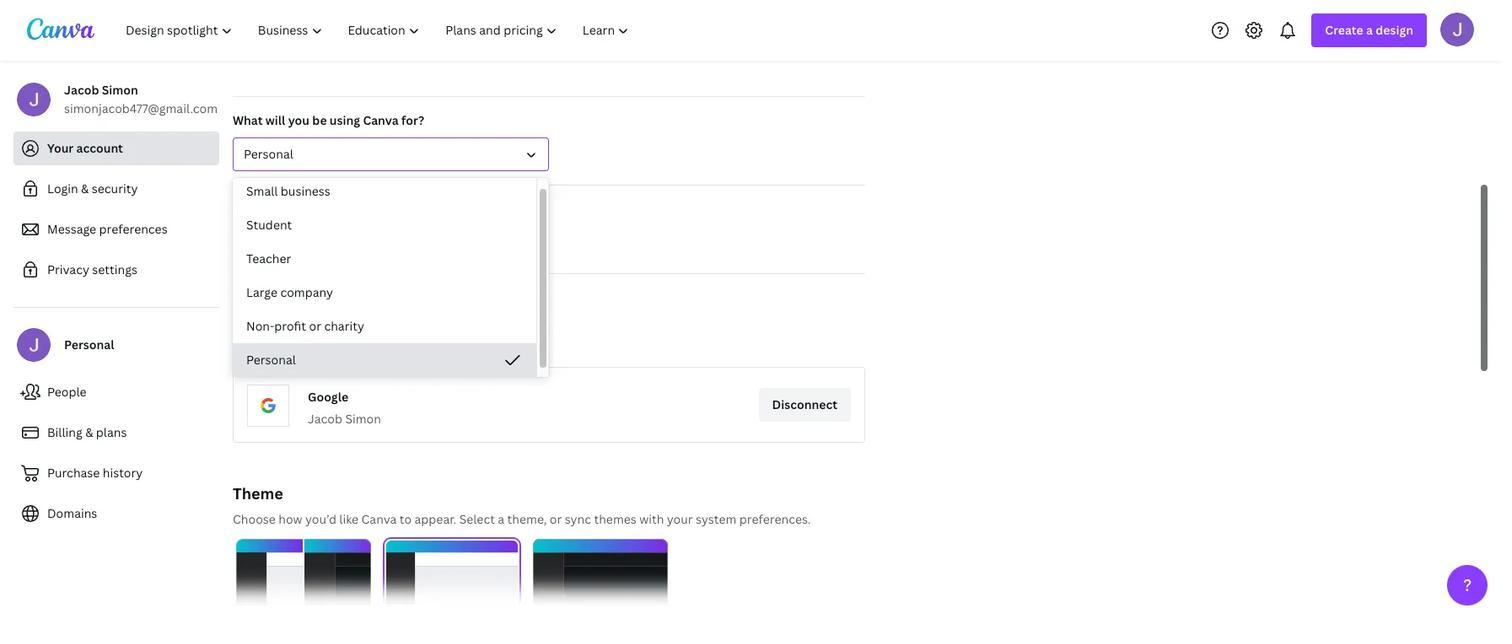 Task type: vqa. For each thing, say whether or not it's contained in the screenshot.
relevant
no



Task type: locate. For each thing, give the bounding box(es) containing it.
non-profit or charity button
[[233, 310, 537, 343]]

personal option
[[233, 343, 537, 377]]

a
[[1367, 22, 1373, 38], [498, 511, 505, 527]]

or
[[309, 318, 321, 334], [550, 511, 562, 527]]

1 vertical spatial you
[[310, 336, 331, 352]]

a left design at top
[[1367, 22, 1373, 38]]

services that you use to log in to canva
[[233, 336, 456, 352]]

simon up simonjacob477@gmail.com
[[102, 82, 138, 98]]

people
[[47, 384, 87, 400]]

small
[[246, 183, 278, 199]]

themes
[[594, 511, 637, 527]]

theme
[[233, 483, 283, 504]]

0 horizontal spatial jacob
[[64, 82, 99, 98]]

business
[[281, 183, 331, 199]]

small business
[[246, 183, 331, 199]]

edit
[[820, 57, 843, 73]]

list box containing small business
[[233, 175, 537, 377]]

canva left for?
[[363, 112, 399, 128]]

0 vertical spatial &
[[81, 181, 89, 197]]

personal down will
[[244, 146, 293, 162]]

0 vertical spatial a
[[1367, 22, 1373, 38]]

or left the 'sync'
[[550, 511, 562, 527]]

your
[[667, 511, 693, 527]]

be
[[312, 112, 327, 128]]

0 horizontal spatial a
[[498, 511, 505, 527]]

simon inside google jacob simon
[[345, 411, 381, 427]]

1 vertical spatial &
[[85, 424, 93, 440]]

personal down non-
[[246, 352, 296, 368]]

small business button
[[233, 175, 537, 208]]

domains link
[[13, 497, 219, 531]]

privacy
[[47, 262, 89, 278]]

login & security link
[[13, 172, 219, 206]]

1 horizontal spatial simon
[[345, 411, 381, 427]]

simonjacob477@gmail.com
[[64, 100, 218, 116]]

1 vertical spatial simon
[[345, 411, 381, 427]]

None button
[[236, 539, 371, 619], [385, 539, 520, 619], [533, 539, 668, 619], [236, 539, 371, 619], [385, 539, 520, 619], [533, 539, 668, 619]]

google
[[308, 389, 348, 405]]

privacy settings link
[[13, 253, 219, 287]]

0 vertical spatial simon
[[102, 82, 138, 98]]

canva right like
[[362, 511, 397, 527]]

accounts
[[335, 289, 388, 305]]

create
[[1326, 22, 1364, 38]]

1 vertical spatial jacob
[[308, 411, 342, 427]]

0 vertical spatial jacob
[[64, 82, 99, 98]]

jacob up 'your account' at top
[[64, 82, 99, 98]]

& right login
[[81, 181, 89, 197]]

Personal button
[[233, 138, 549, 171]]

0 vertical spatial you
[[288, 112, 310, 128]]

you left be
[[288, 112, 310, 128]]

canva inside theme choose how you'd like canva to appear. select a theme, or sync themes with your system preferences.
[[362, 511, 397, 527]]

teacher
[[246, 251, 291, 267]]

1 vertical spatial a
[[498, 511, 505, 527]]

to
[[357, 336, 369, 352], [405, 336, 418, 352], [400, 511, 412, 527]]

large
[[246, 284, 278, 300]]

personal inside option
[[246, 352, 296, 368]]

you for will
[[288, 112, 310, 128]]

to right in
[[405, 336, 418, 352]]

personal
[[244, 146, 293, 162], [64, 337, 114, 353], [246, 352, 296, 368]]

canva right in
[[420, 336, 456, 352]]

a right select
[[498, 511, 505, 527]]

large company
[[246, 284, 333, 300]]

& for billing
[[85, 424, 93, 440]]

1 vertical spatial or
[[550, 511, 562, 527]]

1 horizontal spatial or
[[550, 511, 562, 527]]

simon inside jacob simon simonjacob477@gmail.com
[[102, 82, 138, 98]]

& for login
[[81, 181, 89, 197]]

&
[[81, 181, 89, 197], [85, 424, 93, 440]]

canva
[[363, 112, 399, 128], [420, 336, 456, 352], [362, 511, 397, 527]]

history
[[103, 465, 143, 481]]

large company button
[[233, 276, 537, 310]]

list box
[[233, 175, 537, 377]]

to left "appear."
[[400, 511, 412, 527]]

preferences.
[[740, 511, 811, 527]]

0 horizontal spatial or
[[309, 318, 321, 334]]

jacob inside jacob simon simonjacob477@gmail.com
[[64, 82, 99, 98]]

or right profit
[[309, 318, 321, 334]]

0 vertical spatial canva
[[363, 112, 399, 128]]

top level navigation element
[[115, 13, 644, 47]]

your account link
[[13, 132, 219, 165]]

connected social accounts
[[233, 289, 388, 305]]

edit button
[[798, 49, 866, 83]]

select
[[459, 511, 495, 527]]

0 vertical spatial or
[[309, 318, 321, 334]]

teacher option
[[233, 242, 537, 276]]

1 vertical spatial canva
[[420, 336, 456, 352]]

your
[[47, 140, 74, 156]]

disconnect button
[[759, 388, 851, 422]]

& left the plans
[[85, 424, 93, 440]]

that
[[284, 336, 307, 352]]

2 vertical spatial canva
[[362, 511, 397, 527]]

you left use
[[310, 336, 331, 352]]

privacy settings
[[47, 262, 137, 278]]

jacob down google
[[308, 411, 342, 427]]

0 horizontal spatial simon
[[102, 82, 138, 98]]

preferences
[[99, 221, 168, 237]]

canva for what
[[363, 112, 399, 128]]

for?
[[402, 112, 424, 128]]

create a design
[[1326, 22, 1414, 38]]

simon down google
[[345, 411, 381, 427]]

in
[[392, 336, 403, 352]]

non-
[[246, 318, 274, 334]]

social
[[299, 289, 332, 305]]

jacob
[[64, 82, 99, 98], [308, 411, 342, 427]]

security
[[92, 181, 138, 197]]

simon
[[102, 82, 138, 98], [345, 411, 381, 427]]

1 horizontal spatial jacob
[[308, 411, 342, 427]]

1 horizontal spatial a
[[1367, 22, 1373, 38]]

small business option
[[233, 175, 537, 208]]

google jacob simon
[[308, 389, 381, 427]]

what
[[233, 112, 263, 128]]

jacob inside google jacob simon
[[308, 411, 342, 427]]

disconnect
[[772, 396, 838, 413]]

message preferences link
[[13, 213, 219, 246]]

how
[[279, 511, 302, 527]]

choose
[[233, 511, 276, 527]]

you
[[288, 112, 310, 128], [310, 336, 331, 352]]

to left log
[[357, 336, 369, 352]]



Task type: describe. For each thing, give the bounding box(es) containing it.
non-profit or charity option
[[233, 310, 537, 343]]

purchase
[[47, 465, 100, 481]]

to inside theme choose how you'd like canva to appear. select a theme, or sync themes with your system preferences.
[[400, 511, 412, 527]]

with
[[640, 511, 664, 527]]

system
[[696, 511, 737, 527]]

connected
[[233, 289, 296, 305]]

non-profit or charity
[[246, 318, 364, 334]]

login
[[47, 181, 78, 197]]

design
[[1376, 22, 1414, 38]]

company
[[280, 284, 333, 300]]

message preferences
[[47, 221, 168, 237]]

language
[[233, 201, 288, 217]]

purchase history
[[47, 465, 143, 481]]

what will you be using canva for?
[[233, 112, 424, 128]]

account
[[76, 140, 123, 156]]

you for that
[[310, 336, 331, 352]]

domains
[[47, 505, 97, 521]]

theme,
[[507, 511, 547, 527]]

message
[[47, 221, 96, 237]]

personal button
[[233, 343, 537, 377]]

canva for theme
[[362, 511, 397, 527]]

student
[[246, 217, 292, 233]]

will
[[266, 112, 285, 128]]

your account
[[47, 140, 123, 156]]

jacob simon image
[[1441, 12, 1475, 46]]

or inside theme choose how you'd like canva to appear. select a theme, or sync themes with your system preferences.
[[550, 511, 562, 527]]

appear.
[[415, 511, 457, 527]]

like
[[339, 511, 359, 527]]

personal up people
[[64, 337, 114, 353]]

billing & plans link
[[13, 416, 219, 450]]

use
[[334, 336, 354, 352]]

theme choose how you'd like canva to appear. select a theme, or sync themes with your system preferences.
[[233, 483, 811, 527]]

log
[[372, 336, 389, 352]]

billing & plans
[[47, 424, 127, 440]]

you'd
[[305, 511, 337, 527]]

purchase history link
[[13, 456, 219, 490]]

settings
[[92, 262, 137, 278]]

using
[[330, 112, 360, 128]]

or inside button
[[309, 318, 321, 334]]

charity
[[324, 318, 364, 334]]

a inside theme choose how you'd like canva to appear. select a theme, or sync themes with your system preferences.
[[498, 511, 505, 527]]

jacob simon simonjacob477@gmail.com
[[64, 82, 218, 116]]

services
[[233, 336, 281, 352]]

create a design button
[[1312, 13, 1427, 47]]

plans
[[96, 424, 127, 440]]

profit
[[274, 318, 306, 334]]

billing
[[47, 424, 82, 440]]

people link
[[13, 375, 219, 409]]

login & security
[[47, 181, 138, 197]]

sync
[[565, 511, 591, 527]]

large company option
[[233, 276, 537, 310]]

a inside dropdown button
[[1367, 22, 1373, 38]]

student button
[[233, 208, 537, 242]]

teacher button
[[233, 242, 537, 276]]

student option
[[233, 208, 537, 242]]



